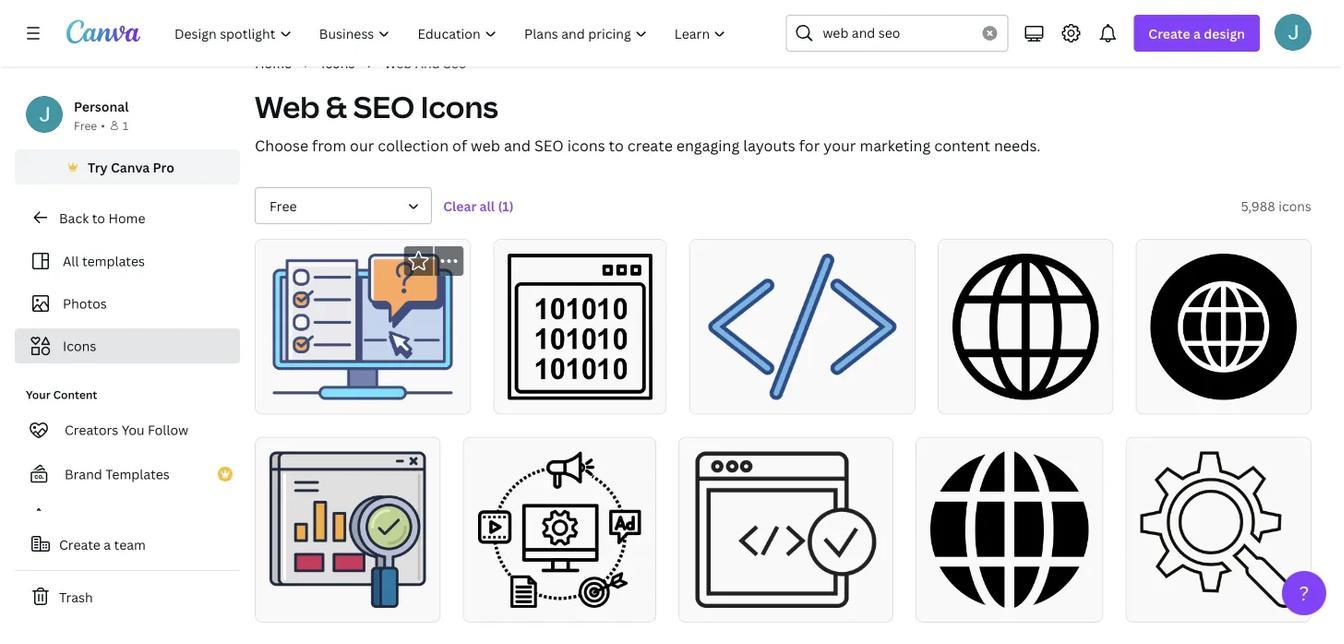 Task type: vqa. For each thing, say whether or not it's contained in the screenshot.
Seo
yes



Task type: describe. For each thing, give the bounding box(es) containing it.
a for team
[[104, 536, 111, 553]]

pro
[[153, 158, 174, 176]]

content
[[53, 387, 97, 402]]

(1)
[[498, 197, 514, 215]]

needs.
[[994, 136, 1041, 156]]

create a team
[[59, 536, 146, 553]]

coding programming internet line and fill image
[[708, 254, 897, 400]]

templates
[[82, 252, 145, 270]]

all
[[63, 252, 79, 270]]

templates
[[105, 466, 170, 483]]

you
[[122, 421, 145, 439]]

marketing technology metic vol2 web icon image
[[270, 452, 426, 608]]

a for design
[[1194, 24, 1201, 42]]

try canva pro button
[[15, 150, 240, 185]]

marketing
[[860, 136, 931, 156]]

free for free •
[[74, 118, 97, 133]]

free for free
[[270, 197, 297, 215]]

1 vertical spatial seo
[[534, 136, 564, 156]]

web for &
[[255, 87, 320, 127]]

follow
[[148, 421, 188, 439]]

choose
[[255, 136, 308, 156]]

photos link
[[26, 286, 229, 321]]

creators
[[65, 421, 118, 439]]

? button
[[1282, 571, 1327, 616]]

back
[[59, 209, 89, 227]]

your
[[26, 387, 51, 402]]

from
[[312, 136, 346, 156]]

free button
[[255, 187, 432, 224]]

design
[[1204, 24, 1245, 42]]

of
[[452, 136, 467, 156]]

photos
[[63, 295, 107, 312]]

personal
[[74, 97, 129, 115]]

web icon image for 'secured web coding icon'
[[931, 452, 1089, 608]]

5,988
[[1241, 197, 1276, 215]]

market research shades vol web icon image
[[273, 254, 453, 400]]

web for and
[[384, 54, 412, 72]]

1 horizontal spatial home
[[255, 54, 292, 72]]

your
[[824, 136, 856, 156]]

creators you follow link
[[15, 412, 240, 449]]

trash link
[[15, 579, 240, 616]]

web icon image for 'coding programming internet line and fill' "image" at right
[[953, 254, 1099, 400]]

&
[[326, 87, 347, 127]]

try canva pro
[[88, 158, 174, 176]]

clear all (1) button
[[434, 187, 523, 224]]

engaging
[[676, 136, 740, 156]]

1 vertical spatial icons
[[1279, 197, 1312, 215]]

0 horizontal spatial home
[[108, 209, 145, 227]]

create a design button
[[1134, 15, 1260, 52]]

our
[[350, 136, 374, 156]]

create a design
[[1149, 24, 1245, 42]]

icons link
[[321, 53, 355, 73]]

create a team button
[[15, 526, 240, 563]]



Task type: locate. For each thing, give the bounding box(es) containing it.
0 vertical spatial create
[[1149, 24, 1191, 42]]

1 horizontal spatial to
[[609, 136, 624, 156]]

1 horizontal spatial free
[[270, 197, 297, 215]]

web up choose
[[255, 87, 320, 127]]

1 horizontal spatial icons
[[321, 54, 355, 72]]

creators you follow
[[65, 421, 188, 439]]

create for create a team
[[59, 536, 101, 553]]

1 vertical spatial free
[[270, 197, 297, 215]]

0 horizontal spatial icons
[[567, 136, 605, 156]]

seo
[[353, 87, 415, 127], [534, 136, 564, 156]]

5,988 icons
[[1241, 197, 1312, 215]]

free
[[74, 118, 97, 133], [270, 197, 297, 215]]

0 horizontal spatial seo
[[353, 87, 415, 127]]

web & seo icons choose from our collection of web and seo icons to create engaging layouts for your marketing content needs.
[[255, 87, 1041, 156]]

free left •
[[74, 118, 97, 133]]

to left create
[[609, 136, 624, 156]]

1 vertical spatial icons
[[421, 87, 498, 127]]

create
[[628, 136, 673, 156]]

1 vertical spatial web
[[255, 87, 320, 127]]

0 vertical spatial web
[[384, 54, 412, 72]]

website, web, internet, binary, code image
[[508, 254, 653, 400]]

content
[[934, 136, 991, 156]]

home link
[[255, 53, 292, 73]]

web
[[384, 54, 412, 72], [255, 87, 320, 127]]

0 vertical spatial a
[[1194, 24, 1201, 42]]

clear all (1)
[[443, 197, 514, 215]]

a left team
[[104, 536, 111, 553]]

1 vertical spatial to
[[92, 209, 105, 227]]

•
[[101, 118, 105, 133]]

web
[[471, 136, 500, 156]]

0 vertical spatial seo
[[353, 87, 415, 127]]

seo, service, services outline icon. line art vector. image
[[1141, 452, 1297, 608]]

home
[[255, 54, 292, 72], [108, 209, 145, 227]]

0 horizontal spatial free
[[74, 118, 97, 133]]

seo right and
[[534, 136, 564, 156]]

brand templates
[[65, 466, 170, 483]]

trash
[[59, 589, 93, 606]]

clear
[[443, 197, 477, 215]]

icons up of
[[421, 87, 498, 127]]

?
[[1299, 580, 1309, 607]]

icons inside web & seo icons choose from our collection of web and seo icons to create engaging layouts for your marketing content needs.
[[567, 136, 605, 156]]

seo up our
[[353, 87, 415, 127]]

2 horizontal spatial icons
[[421, 87, 498, 127]]

create inside "dropdown button"
[[1149, 24, 1191, 42]]

icons
[[321, 54, 355, 72], [421, 87, 498, 127], [63, 337, 96, 355]]

1 horizontal spatial seo
[[534, 136, 564, 156]]

back to home link
[[15, 199, 240, 236]]

and
[[415, 54, 440, 72]]

2 vertical spatial icons
[[63, 337, 96, 355]]

your content
[[26, 387, 97, 402]]

all templates
[[63, 252, 145, 270]]

create left team
[[59, 536, 101, 553]]

0 vertical spatial icons
[[321, 54, 355, 72]]

create inside button
[[59, 536, 101, 553]]

0 vertical spatial icons
[[567, 136, 605, 156]]

secured web coding icon image
[[696, 452, 876, 608]]

seo
[[443, 54, 467, 72]]

web left 'and' on the left top
[[384, 54, 412, 72]]

to
[[609, 136, 624, 156], [92, 209, 105, 227]]

icons right "5,988"
[[1279, 197, 1312, 215]]

0 vertical spatial free
[[74, 118, 97, 133]]

a inside button
[[104, 536, 111, 553]]

None search field
[[786, 15, 1008, 52]]

all
[[480, 197, 495, 215]]

a inside "dropdown button"
[[1194, 24, 1201, 42]]

1 horizontal spatial create
[[1149, 24, 1191, 42]]

try
[[88, 158, 108, 176]]

free inside dropdown button
[[270, 197, 297, 215]]

create left design
[[1149, 24, 1191, 42]]

team
[[114, 536, 146, 553]]

and
[[504, 136, 531, 156]]

icons inside web & seo icons choose from our collection of web and seo icons to create engaging layouts for your marketing content needs.
[[421, 87, 498, 127]]

canva
[[111, 158, 150, 176]]

layouts
[[743, 136, 796, 156]]

1 vertical spatial a
[[104, 536, 111, 553]]

icons
[[567, 136, 605, 156], [1279, 197, 1312, 215]]

web and seo
[[384, 54, 467, 72]]

brand templates link
[[15, 456, 240, 493]]

web icon image
[[953, 254, 1099, 400], [1151, 254, 1297, 400], [931, 452, 1089, 608]]

icons up &
[[321, 54, 355, 72]]

icons down photos
[[63, 337, 96, 355]]

icons left create
[[567, 136, 605, 156]]

0 vertical spatial home
[[255, 54, 292, 72]]

brand
[[65, 466, 102, 483]]

digital marketing content icon vector image
[[478, 452, 641, 608]]

create for create a design
[[1149, 24, 1191, 42]]

top level navigation element
[[162, 15, 742, 52]]

web inside web & seo icons choose from our collection of web and seo icons to create engaging layouts for your marketing content needs.
[[255, 87, 320, 127]]

create
[[1149, 24, 1191, 42], [59, 536, 101, 553]]

home left icons "link"
[[255, 54, 292, 72]]

0 horizontal spatial create
[[59, 536, 101, 553]]

all templates link
[[26, 244, 229, 279]]

collection
[[378, 136, 449, 156]]

0 horizontal spatial icons
[[63, 337, 96, 355]]

1 horizontal spatial icons
[[1279, 197, 1312, 215]]

1 horizontal spatial web
[[384, 54, 412, 72]]

1 vertical spatial home
[[108, 209, 145, 227]]

1
[[123, 118, 129, 133]]

a
[[1194, 24, 1201, 42], [104, 536, 111, 553]]

0 vertical spatial to
[[609, 136, 624, 156]]

back to home
[[59, 209, 145, 227]]

0 horizontal spatial a
[[104, 536, 111, 553]]

free down choose
[[270, 197, 297, 215]]

john smith image
[[1275, 14, 1312, 51]]

0 horizontal spatial to
[[92, 209, 105, 227]]

a left design
[[1194, 24, 1201, 42]]

free •
[[74, 118, 105, 133]]

to right the back
[[92, 209, 105, 227]]

1 horizontal spatial a
[[1194, 24, 1201, 42]]

1 vertical spatial create
[[59, 536, 101, 553]]

0 horizontal spatial web
[[255, 87, 320, 127]]

to inside web & seo icons choose from our collection of web and seo icons to create engaging layouts for your marketing content needs.
[[609, 136, 624, 156]]

Search search field
[[823, 16, 971, 51]]

home up all templates link
[[108, 209, 145, 227]]

for
[[799, 136, 820, 156]]



